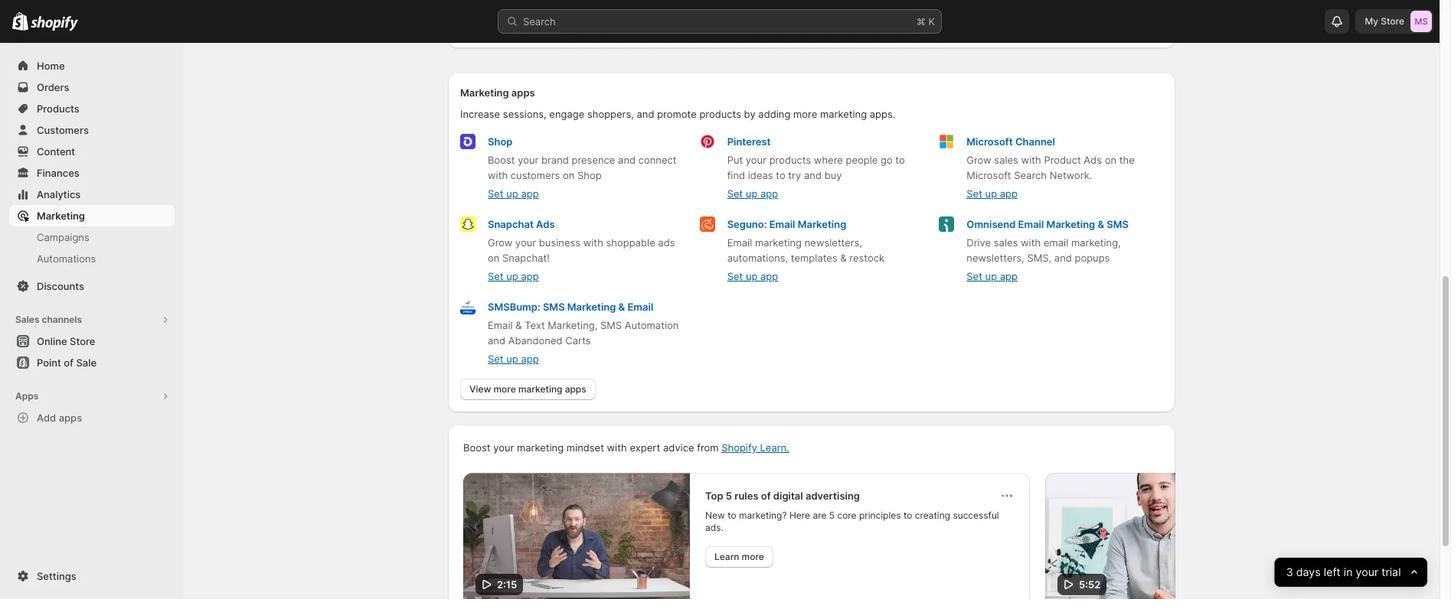 Task type: describe. For each thing, give the bounding box(es) containing it.
apps for add apps
[[59, 412, 82, 424]]

settings
[[37, 570, 76, 583]]

& inside seguno: email marketing email marketing newsletters, automations, templates & restock set up app
[[840, 252, 847, 264]]

marketing apps
[[460, 87, 535, 99]]

restock
[[849, 252, 884, 264]]

campaigns link
[[9, 227, 175, 248]]

channel
[[1015, 136, 1055, 148]]

1 vertical spatial boost
[[463, 442, 490, 454]]

pinterest
[[727, 136, 771, 148]]

shop link
[[488, 136, 513, 148]]

with inside the snapchat ads grow your business with shoppable ads on snapchat! set up app
[[583, 237, 603, 249]]

go
[[881, 154, 893, 166]]

new
[[705, 510, 725, 521]]

more for view more marketing apps
[[494, 384, 516, 395]]

finances
[[37, 167, 79, 179]]

on inside shop boost your brand presence and connect with customers on shop set up app
[[563, 169, 575, 181]]

finances link
[[9, 162, 175, 184]]

sms,
[[1027, 252, 1052, 264]]

popups
[[1075, 252, 1110, 264]]

customers
[[511, 169, 560, 181]]

search inside microsoft channel grow sales with product ads on the microsoft search network. set up app
[[1014, 169, 1047, 181]]

of inside button
[[64, 357, 73, 369]]

⌘
[[917, 15, 926, 28]]

email up automation
[[627, 301, 653, 313]]

product
[[1044, 154, 1081, 166]]

5 inside "new to marketing? here are 5 core principles to creating successful ads."
[[829, 510, 835, 521]]

smsbump: sms marketing & email link
[[488, 301, 653, 313]]

up inside pinterest put your products where people go to find ideas to try and buy set up app
[[746, 188, 758, 200]]

app inside pinterest put your products where people go to find ideas to try and buy set up app
[[760, 188, 778, 200]]

with inside microsoft channel grow sales with product ads on the microsoft search network. set up app
[[1021, 154, 1041, 166]]

set inside microsoft channel grow sales with product ads on the microsoft search network. set up app
[[967, 188, 982, 200]]

automations link
[[9, 248, 175, 270]]

app inside microsoft channel grow sales with product ads on the microsoft search network. set up app
[[1000, 188, 1018, 200]]

abandoned
[[508, 335, 562, 347]]

from
[[697, 442, 719, 454]]

1 horizontal spatial shop
[[577, 169, 602, 181]]

newsletters, inside omnisend email marketing & sms drive sales with email marketing, newsletters, sms, and popups set up app
[[967, 252, 1024, 264]]

grow for microsoft
[[967, 154, 991, 166]]

1 microsoft from the top
[[967, 136, 1013, 148]]

marketing inside marketing link
[[37, 210, 85, 222]]

2:15
[[497, 579, 517, 591]]

on inside microsoft channel grow sales with product ads on the microsoft search network. set up app
[[1105, 154, 1116, 166]]

sales channels button
[[9, 309, 175, 331]]

app inside seguno: email marketing email marketing newsletters, automations, templates & restock set up app
[[760, 270, 778, 283]]

set up app link for smsbump: sms marketing & email email & text marketing, sms automation and abandoned carts set up app
[[488, 353, 539, 365]]

set inside seguno: email marketing email marketing newsletters, automations, templates & restock set up app
[[727, 270, 743, 283]]

ads inside the snapchat ads grow your business with shoppable ads on snapchat! set up app
[[536, 218, 555, 230]]

store for online store
[[70, 335, 95, 348]]

shop boost your brand presence and connect with customers on shop set up app
[[488, 136, 677, 200]]

shopify
[[721, 442, 757, 454]]

promote
[[657, 108, 697, 120]]

learn more link
[[705, 547, 773, 568]]

view channel report
[[460, 22, 555, 34]]

sales channels
[[15, 314, 82, 325]]

set inside omnisend email marketing & sms drive sales with email marketing, newsletters, sms, and popups set up app
[[967, 270, 982, 283]]

set up app link for seguno: email marketing email marketing newsletters, automations, templates & restock set up app
[[727, 270, 778, 283]]

brand
[[541, 154, 569, 166]]

set up app link for snapchat ads grow your business with shoppable ads on snapchat! set up app
[[488, 270, 539, 283]]

up inside the snapchat ads grow your business with shoppable ads on snapchat! set up app
[[506, 270, 518, 283]]

point of sale link
[[9, 352, 175, 374]]

sms inside omnisend email marketing & sms drive sales with email marketing, newsletters, sms, and popups set up app
[[1107, 218, 1129, 230]]

to right the 'go'
[[895, 154, 905, 166]]

to left creating
[[904, 510, 912, 521]]

set inside shop boost your brand presence and connect with customers on shop set up app
[[488, 188, 504, 200]]

marketing left mindset
[[517, 442, 564, 454]]

& up automation
[[618, 301, 625, 313]]

orders
[[37, 81, 69, 93]]

on inside the snapchat ads grow your business with shoppable ads on snapchat! set up app
[[488, 252, 500, 264]]

0 horizontal spatial 5
[[726, 490, 732, 502]]

content link
[[9, 141, 175, 162]]

home link
[[9, 55, 175, 77]]

sales
[[15, 314, 39, 325]]

email
[[1044, 237, 1068, 249]]

email inside omnisend email marketing & sms drive sales with email marketing, newsletters, sms, and popups set up app
[[1018, 218, 1044, 230]]

buy
[[824, 169, 842, 181]]

and inside smsbump: sms marketing & email email & text marketing, sms automation and abandoned carts set up app
[[488, 335, 505, 347]]

omnisend
[[967, 218, 1016, 230]]

your down view more marketing apps link
[[493, 442, 514, 454]]

smsbump: sms marketing & email email & text marketing, sms automation and abandoned carts set up app
[[488, 301, 679, 365]]

marketing for omnisend email marketing & sms drive sales with email marketing, newsletters, sms, and popups set up app
[[1046, 218, 1095, 230]]

apps for marketing apps
[[511, 87, 535, 99]]

where
[[814, 154, 843, 166]]

increase sessions, engage shoppers, and promote products by adding more marketing apps.
[[460, 108, 895, 120]]

customers
[[37, 124, 89, 136]]

pinterest link
[[727, 136, 771, 148]]

your inside shop boost your brand presence and connect with customers on shop set up app
[[518, 154, 539, 166]]

shopify learn. link
[[721, 442, 789, 454]]

view channel report button
[[451, 18, 564, 39]]

automations
[[37, 253, 96, 265]]

learn
[[714, 551, 739, 563]]

business
[[539, 237, 580, 249]]

5:52 button
[[1045, 473, 1272, 600]]

put
[[727, 154, 743, 166]]

and inside pinterest put your products where people go to find ideas to try and buy set up app
[[804, 169, 822, 181]]

up inside microsoft channel grow sales with product ads on the microsoft search network. set up app
[[985, 188, 997, 200]]

apps
[[15, 391, 39, 402]]

channels
[[42, 314, 82, 325]]

set inside pinterest put your products where people go to find ideas to try and buy set up app
[[727, 188, 743, 200]]

core
[[837, 510, 857, 521]]

top
[[705, 490, 723, 502]]

my store image
[[1410, 11, 1432, 32]]

rules
[[735, 490, 759, 502]]

presence
[[572, 154, 615, 166]]

grow for snapchat!
[[488, 237, 513, 249]]

seguno:
[[727, 218, 767, 230]]

sales inside omnisend email marketing & sms drive sales with email marketing, newsletters, sms, and popups set up app
[[994, 237, 1018, 249]]

microsoft channel link
[[967, 136, 1055, 148]]

adding
[[758, 108, 791, 120]]

the
[[1119, 154, 1135, 166]]

and left promote
[[637, 108, 654, 120]]

snapchat
[[488, 218, 534, 230]]

5:52
[[1079, 579, 1101, 591]]

automation
[[625, 319, 679, 332]]

point
[[37, 357, 61, 369]]

snapchat!
[[502, 252, 550, 264]]

and inside omnisend email marketing & sms drive sales with email marketing, newsletters, sms, and popups set up app
[[1054, 252, 1072, 264]]

text
[[525, 319, 545, 332]]

advertising
[[805, 490, 860, 502]]

mindset
[[566, 442, 604, 454]]

increase
[[460, 108, 500, 120]]

2 microsoft from the top
[[967, 169, 1011, 181]]

templates
[[791, 252, 838, 264]]

expert
[[630, 442, 660, 454]]

online store link
[[9, 331, 175, 352]]

boost inside shop boost your brand presence and connect with customers on shop set up app
[[488, 154, 515, 166]]

sessions,
[[503, 108, 546, 120]]

learn more
[[714, 551, 764, 563]]

with inside shop boost your brand presence and connect with customers on shop set up app
[[488, 169, 508, 181]]



Task type: locate. For each thing, give the bounding box(es) containing it.
omnisend email marketing & sms link
[[967, 218, 1129, 230]]

1 vertical spatial more
[[494, 384, 516, 395]]

2 vertical spatial on
[[488, 252, 500, 264]]

2 horizontal spatial sms
[[1107, 218, 1129, 230]]

newsletters, up the templates
[[805, 237, 862, 249]]

your up ideas
[[746, 154, 766, 166]]

set up app link down snapchat!
[[488, 270, 539, 283]]

1 horizontal spatial 5
[[829, 510, 835, 521]]

email up email
[[1018, 218, 1044, 230]]

try
[[788, 169, 801, 181]]

marketing link
[[9, 205, 175, 227]]

0 horizontal spatial grow
[[488, 237, 513, 249]]

1 vertical spatial store
[[70, 335, 95, 348]]

1 horizontal spatial more
[[742, 551, 764, 563]]

0 vertical spatial on
[[1105, 154, 1116, 166]]

shop
[[488, 136, 513, 148], [577, 169, 602, 181]]

microsoft
[[967, 136, 1013, 148], [967, 169, 1011, 181]]

0 horizontal spatial on
[[488, 252, 500, 264]]

5 right are
[[829, 510, 835, 521]]

marketing for smsbump: sms marketing & email email & text marketing, sms automation and abandoned carts set up app
[[567, 301, 616, 313]]

store for my store
[[1381, 15, 1404, 27]]

people
[[846, 154, 878, 166]]

your up customers
[[518, 154, 539, 166]]

0 vertical spatial more
[[793, 108, 817, 120]]

channel
[[486, 22, 523, 34]]

k
[[928, 15, 935, 28]]

1 horizontal spatial newsletters,
[[967, 252, 1024, 264]]

discounts
[[37, 280, 84, 293]]

0 vertical spatial 5
[[726, 490, 732, 502]]

point of sale button
[[0, 352, 184, 374]]

on left snapchat!
[[488, 252, 500, 264]]

store up the sale
[[70, 335, 95, 348]]

more right adding on the top
[[793, 108, 817, 120]]

store
[[1381, 15, 1404, 27], [70, 335, 95, 348]]

marketing
[[460, 87, 509, 99], [37, 210, 85, 222], [798, 218, 846, 230], [1046, 218, 1095, 230], [567, 301, 616, 313]]

on down brand
[[563, 169, 575, 181]]

1 vertical spatial newsletters,
[[967, 252, 1024, 264]]

marketing inside seguno: email marketing email marketing newsletters, automations, templates & restock set up app
[[798, 218, 846, 230]]

app down customers
[[521, 188, 539, 200]]

up up omnisend
[[985, 188, 997, 200]]

network.
[[1050, 169, 1092, 181]]

your inside pinterest put your products where people go to find ideas to try and buy set up app
[[746, 154, 766, 166]]

marketing?
[[739, 510, 787, 521]]

engage
[[549, 108, 584, 120]]

1 horizontal spatial store
[[1381, 15, 1404, 27]]

set up app link down abandoned
[[488, 353, 539, 365]]

carts
[[565, 335, 591, 347]]

up down snapchat!
[[506, 270, 518, 283]]

2 vertical spatial apps
[[59, 412, 82, 424]]

view for view channel report
[[460, 22, 483, 34]]

products inside pinterest put your products where people go to find ideas to try and buy set up app
[[769, 154, 811, 166]]

1 horizontal spatial search
[[1014, 169, 1047, 181]]

sales
[[994, 154, 1018, 166], [994, 237, 1018, 249]]

0 vertical spatial store
[[1381, 15, 1404, 27]]

your up snapchat!
[[515, 237, 536, 249]]

and right try
[[804, 169, 822, 181]]

connect
[[638, 154, 677, 166]]

snapchat ads grow your business with shoppable ads on snapchat! set up app
[[488, 218, 675, 283]]

& inside omnisend email marketing & sms drive sales with email marketing, newsletters, sms, and popups set up app
[[1098, 218, 1104, 230]]

ads up business
[[536, 218, 555, 230]]

grow
[[967, 154, 991, 166], [488, 237, 513, 249]]

0 horizontal spatial ads
[[536, 218, 555, 230]]

set up view more marketing apps
[[488, 353, 504, 365]]

online store
[[37, 335, 95, 348]]

online store button
[[0, 331, 184, 352]]

0 horizontal spatial shop
[[488, 136, 513, 148]]

grow down snapchat in the top left of the page
[[488, 237, 513, 249]]

up inside seguno: email marketing email marketing newsletters, automations, templates & restock set up app
[[746, 270, 758, 283]]

0 horizontal spatial apps
[[59, 412, 82, 424]]

email down the smsbump:
[[488, 319, 513, 332]]

up inside shop boost your brand presence and connect with customers on shop set up app
[[506, 188, 518, 200]]

marketing up the templates
[[798, 218, 846, 230]]

microsoft left channel
[[967, 136, 1013, 148]]

& left "text"
[[516, 319, 522, 332]]

to right new
[[728, 510, 736, 521]]

marketing down seguno: email marketing link
[[755, 237, 802, 249]]

up down ideas
[[746, 188, 758, 200]]

sales down omnisend
[[994, 237, 1018, 249]]

up down customers
[[506, 188, 518, 200]]

0 vertical spatial products
[[699, 108, 741, 120]]

products left by
[[699, 108, 741, 120]]

apps button
[[9, 386, 175, 407]]

0 horizontal spatial sms
[[543, 301, 565, 313]]

sales inside microsoft channel grow sales with product ads on the microsoft search network. set up app
[[994, 154, 1018, 166]]

sales down microsoft channel link
[[994, 154, 1018, 166]]

0 vertical spatial view
[[460, 22, 483, 34]]

on left 'the'
[[1105, 154, 1116, 166]]

0 vertical spatial sales
[[994, 154, 1018, 166]]

set up app link up omnisend
[[967, 188, 1018, 200]]

and left connect
[[618, 154, 636, 166]]

app down snapchat!
[[521, 270, 539, 283]]

more right learn
[[742, 551, 764, 563]]

advice
[[663, 442, 694, 454]]

1 vertical spatial microsoft
[[967, 169, 1011, 181]]

1 vertical spatial 5
[[829, 510, 835, 521]]

creating
[[915, 510, 950, 521]]

set up app link for shop boost your brand presence and connect with customers on shop set up app
[[488, 188, 539, 200]]

discounts link
[[9, 276, 175, 297]]

campaigns
[[37, 231, 89, 244]]

2:15 button
[[463, 473, 690, 600]]

add apps button
[[9, 407, 175, 429]]

ideas
[[748, 169, 773, 181]]

to
[[895, 154, 905, 166], [776, 169, 785, 181], [728, 510, 736, 521], [904, 510, 912, 521]]

⌘ k
[[917, 15, 935, 28]]

0 vertical spatial grow
[[967, 154, 991, 166]]

report
[[526, 22, 555, 34]]

shop down presence
[[577, 169, 602, 181]]

2 vertical spatial more
[[742, 551, 764, 563]]

are
[[813, 510, 827, 521]]

marketing down abandoned
[[518, 384, 562, 395]]

apps down carts
[[565, 384, 586, 395]]

shoppers,
[[587, 108, 634, 120]]

marketing for seguno: email marketing email marketing newsletters, automations, templates & restock set up app
[[798, 218, 846, 230]]

marketing down analytics
[[37, 210, 85, 222]]

view more marketing apps
[[469, 384, 586, 395]]

app down ideas
[[760, 188, 778, 200]]

0 vertical spatial search
[[523, 15, 556, 28]]

more down abandoned
[[494, 384, 516, 395]]

2 horizontal spatial more
[[793, 108, 817, 120]]

shopify image
[[31, 16, 78, 31]]

newsletters, inside seguno: email marketing email marketing newsletters, automations, templates & restock set up app
[[805, 237, 862, 249]]

grow down microsoft channel link
[[967, 154, 991, 166]]

snapchat ads link
[[488, 218, 555, 230]]

with right business
[[583, 237, 603, 249]]

& left restock
[[840, 252, 847, 264]]

and down the smsbump:
[[488, 335, 505, 347]]

newsletters, down drive
[[967, 252, 1024, 264]]

marketing inside seguno: email marketing email marketing newsletters, automations, templates & restock set up app
[[755, 237, 802, 249]]

shop down "increase"
[[488, 136, 513, 148]]

view inside the view channel report button
[[460, 22, 483, 34]]

marketing inside omnisend email marketing & sms drive sales with email marketing, newsletters, sms, and popups set up app
[[1046, 218, 1095, 230]]

ads
[[1084, 154, 1102, 166], [536, 218, 555, 230]]

set up app link down automations,
[[727, 270, 778, 283]]

1 vertical spatial sales
[[994, 237, 1018, 249]]

microsoft down microsoft channel link
[[967, 169, 1011, 181]]

1 vertical spatial apps
[[565, 384, 586, 395]]

store inside button
[[70, 335, 95, 348]]

search down channel
[[1014, 169, 1047, 181]]

with down shop link
[[488, 169, 508, 181]]

products up try
[[769, 154, 811, 166]]

app inside shop boost your brand presence and connect with customers on shop set up app
[[521, 188, 539, 200]]

1 vertical spatial sms
[[543, 301, 565, 313]]

and
[[637, 108, 654, 120], [618, 154, 636, 166], [804, 169, 822, 181], [1054, 252, 1072, 264], [488, 335, 505, 347]]

1 horizontal spatial on
[[563, 169, 575, 181]]

1 vertical spatial on
[[563, 169, 575, 181]]

up down abandoned
[[506, 353, 518, 365]]

set up app link for microsoft channel grow sales with product ads on the microsoft search network. set up app
[[967, 188, 1018, 200]]

learn.
[[760, 442, 789, 454]]

1 horizontal spatial sms
[[600, 319, 622, 332]]

app inside the snapchat ads grow your business with shoppable ads on snapchat! set up app
[[521, 270, 539, 283]]

products link
[[9, 98, 175, 119]]

my store
[[1365, 15, 1404, 27]]

set up app link down ideas
[[727, 188, 778, 200]]

2 vertical spatial sms
[[600, 319, 622, 332]]

marketing up "increase"
[[460, 87, 509, 99]]

set down find
[[727, 188, 743, 200]]

and inside shop boost your brand presence and connect with customers on shop set up app
[[618, 154, 636, 166]]

app down omnisend
[[1000, 270, 1018, 283]]

1 vertical spatial of
[[761, 490, 771, 502]]

0 horizontal spatial store
[[70, 335, 95, 348]]

apps inside button
[[59, 412, 82, 424]]

more for learn more
[[742, 551, 764, 563]]

&
[[1098, 218, 1104, 230], [840, 252, 847, 264], [618, 301, 625, 313], [516, 319, 522, 332]]

1 horizontal spatial products
[[769, 154, 811, 166]]

email
[[769, 218, 795, 230], [1018, 218, 1044, 230], [727, 237, 752, 249], [627, 301, 653, 313], [488, 319, 513, 332]]

0 vertical spatial boost
[[488, 154, 515, 166]]

home
[[37, 60, 65, 72]]

with
[[1021, 154, 1041, 166], [488, 169, 508, 181], [583, 237, 603, 249], [1021, 237, 1041, 249], [607, 442, 627, 454]]

apps up sessions,
[[511, 87, 535, 99]]

add
[[37, 412, 56, 424]]

smsbump:
[[488, 301, 540, 313]]

0 horizontal spatial newsletters,
[[805, 237, 862, 249]]

to left try
[[776, 169, 785, 181]]

1 horizontal spatial ads
[[1084, 154, 1102, 166]]

shoppable
[[606, 237, 655, 249]]

grow inside microsoft channel grow sales with product ads on the microsoft search network. set up app
[[967, 154, 991, 166]]

0 vertical spatial newsletters,
[[805, 237, 862, 249]]

top 5 rules of digital advertising
[[705, 490, 860, 502]]

set up omnisend
[[967, 188, 982, 200]]

0 vertical spatial shop
[[488, 136, 513, 148]]

ads up the 'network.'
[[1084, 154, 1102, 166]]

apps.
[[870, 108, 895, 120]]

with down channel
[[1021, 154, 1041, 166]]

app inside omnisend email marketing & sms drive sales with email marketing, newsletters, sms, and popups set up app
[[1000, 270, 1018, 283]]

1 horizontal spatial grow
[[967, 154, 991, 166]]

set up app link
[[488, 188, 539, 200], [727, 188, 778, 200], [967, 188, 1018, 200], [488, 270, 539, 283], [727, 270, 778, 283], [967, 270, 1018, 283], [488, 353, 539, 365]]

store right my in the right top of the page
[[1381, 15, 1404, 27]]

grow inside the snapchat ads grow your business with shoppable ads on snapchat! set up app
[[488, 237, 513, 249]]

by
[[744, 108, 756, 120]]

1 vertical spatial view
[[469, 384, 491, 395]]

set up app link for omnisend email marketing & sms drive sales with email marketing, newsletters, sms, and popups set up app
[[967, 270, 1018, 283]]

sale
[[76, 357, 97, 369]]

0 horizontal spatial search
[[523, 15, 556, 28]]

set up app link down drive
[[967, 270, 1018, 283]]

with left expert
[[607, 442, 627, 454]]

up inside smsbump: sms marketing & email email & text marketing, sms automation and abandoned carts set up app
[[506, 353, 518, 365]]

successful
[[953, 510, 999, 521]]

new to marketing? here are 5 core principles to creating successful ads.
[[705, 510, 999, 534]]

app up omnisend
[[1000, 188, 1018, 200]]

5
[[726, 490, 732, 502], [829, 510, 835, 521]]

marketing up email
[[1046, 218, 1095, 230]]

marketing inside smsbump: sms marketing & email email & text marketing, sms automation and abandoned carts set up app
[[567, 301, 616, 313]]

search right channel
[[523, 15, 556, 28]]

app inside smsbump: sms marketing & email email & text marketing, sms automation and abandoned carts set up app
[[521, 353, 539, 365]]

1 vertical spatial shop
[[577, 169, 602, 181]]

boost
[[488, 154, 515, 166], [463, 442, 490, 454]]

orders link
[[9, 77, 175, 98]]

set down snapchat!
[[488, 270, 504, 283]]

app down abandoned
[[521, 353, 539, 365]]

set inside smsbump: sms marketing & email email & text marketing, sms automation and abandoned carts set up app
[[488, 353, 504, 365]]

of right rules
[[761, 490, 771, 502]]

analytics
[[37, 188, 81, 201]]

online
[[37, 335, 67, 348]]

2 horizontal spatial apps
[[565, 384, 586, 395]]

0 vertical spatial apps
[[511, 87, 535, 99]]

1 vertical spatial grow
[[488, 237, 513, 249]]

up down drive
[[985, 270, 997, 283]]

1 vertical spatial search
[[1014, 169, 1047, 181]]

set inside the snapchat ads grow your business with shoppable ads on snapchat! set up app
[[488, 270, 504, 283]]

ads inside microsoft channel grow sales with product ads on the microsoft search network. set up app
[[1084, 154, 1102, 166]]

marketing left apps.
[[820, 108, 867, 120]]

0 horizontal spatial products
[[699, 108, 741, 120]]

on
[[1105, 154, 1116, 166], [563, 169, 575, 181], [488, 252, 500, 264]]

here
[[789, 510, 810, 521]]

0 horizontal spatial more
[[494, 384, 516, 395]]

0 horizontal spatial of
[[64, 357, 73, 369]]

view inside view more marketing apps link
[[469, 384, 491, 395]]

set down automations,
[[727, 270, 743, 283]]

& up marketing,
[[1098, 218, 1104, 230]]

marketing,
[[548, 319, 598, 332]]

2 horizontal spatial on
[[1105, 154, 1116, 166]]

products
[[699, 108, 741, 120], [769, 154, 811, 166]]

and down email
[[1054, 252, 1072, 264]]

set up app link for pinterest put your products where people go to find ideas to try and buy set up app
[[727, 188, 778, 200]]

ads
[[658, 237, 675, 249]]

view more marketing apps link
[[460, 379, 596, 400]]

your inside the snapchat ads grow your business with shoppable ads on snapchat! set up app
[[515, 237, 536, 249]]

set up app link down customers
[[488, 188, 539, 200]]

microsoft channel grow sales with product ads on the microsoft search network. set up app
[[967, 136, 1135, 200]]

with inside omnisend email marketing & sms drive sales with email marketing, newsletters, sms, and popups set up app
[[1021, 237, 1041, 249]]

1 vertical spatial ads
[[536, 218, 555, 230]]

set up snapchat in the top left of the page
[[488, 188, 504, 200]]

0 vertical spatial microsoft
[[967, 136, 1013, 148]]

set down drive
[[967, 270, 982, 283]]

1 horizontal spatial of
[[761, 490, 771, 502]]

1 vertical spatial products
[[769, 154, 811, 166]]

apps right "add"
[[59, 412, 82, 424]]

app down automations,
[[760, 270, 778, 283]]

1 horizontal spatial apps
[[511, 87, 535, 99]]

marketing up marketing,
[[567, 301, 616, 313]]

email right seguno:
[[769, 218, 795, 230]]

email down seguno:
[[727, 237, 752, 249]]

your
[[518, 154, 539, 166], [746, 154, 766, 166], [515, 237, 536, 249], [493, 442, 514, 454]]

customers link
[[9, 119, 175, 141]]

up inside omnisend email marketing & sms drive sales with email marketing, newsletters, sms, and popups set up app
[[985, 270, 997, 283]]

up down automations,
[[746, 270, 758, 283]]

with up sms,
[[1021, 237, 1041, 249]]

5 right top
[[726, 490, 732, 502]]

of left the sale
[[64, 357, 73, 369]]

0 vertical spatial ads
[[1084, 154, 1102, 166]]

ads.
[[705, 522, 723, 534]]

point of sale
[[37, 357, 97, 369]]

0 vertical spatial of
[[64, 357, 73, 369]]

view for view more marketing apps
[[469, 384, 491, 395]]

0 vertical spatial sms
[[1107, 218, 1129, 230]]

marketing
[[820, 108, 867, 120], [755, 237, 802, 249], [518, 384, 562, 395], [517, 442, 564, 454]]

shopify image
[[12, 12, 29, 31]]



Task type: vqa. For each thing, say whether or not it's contained in the screenshot.


